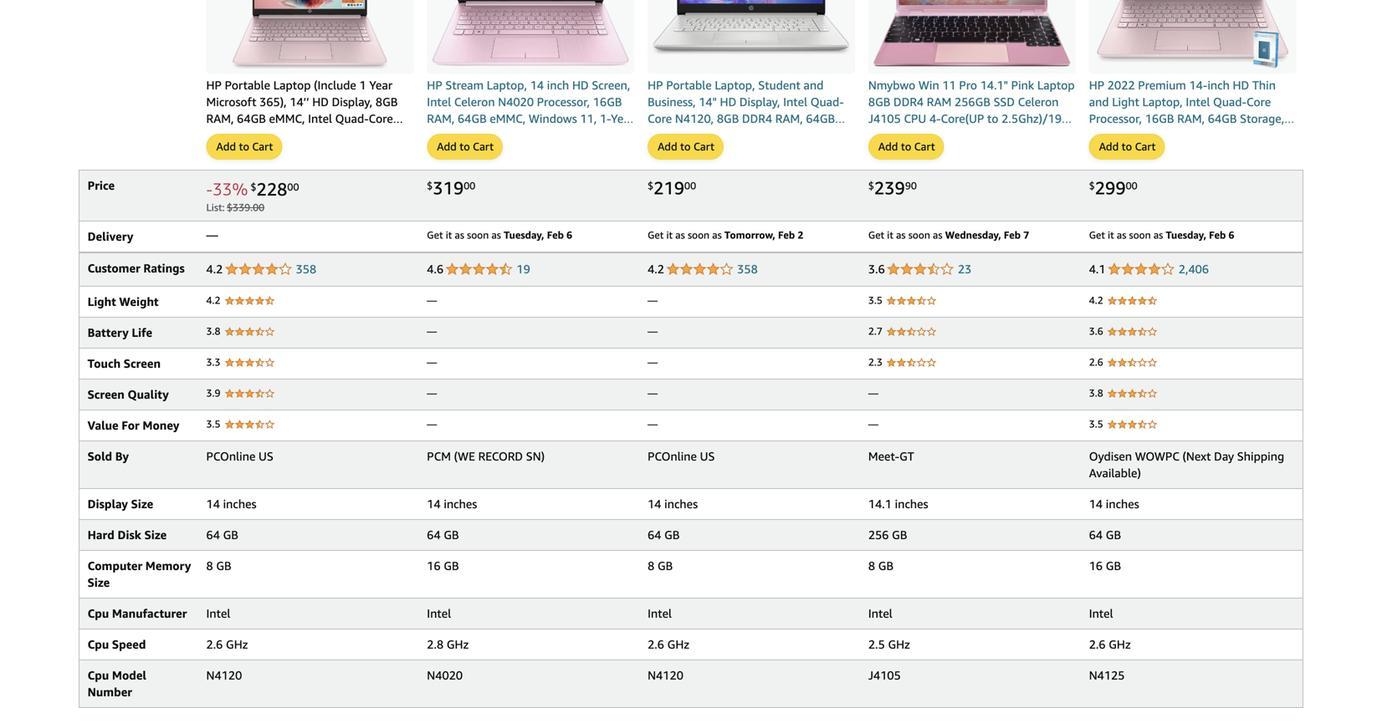 Task type: locate. For each thing, give the bounding box(es) containing it.
0 horizontal spatial 45,
[[344, 145, 361, 159]]

hdmi, left the usb-
[[488, 128, 521, 142]]

0 horizontal spatial 3.8
[[206, 326, 221, 337]]

1 horizontal spatial 6
[[1229, 229, 1235, 241]]

2 horizontal spatial and
[[1090, 95, 1110, 109]]

1 right (include
[[359, 78, 366, 92]]

get up 4.1
[[1090, 229, 1106, 241]]

cart down 14"
[[694, 140, 715, 153]]

$ inside $ 239 90
[[869, 180, 875, 192]]

cpu up cpu speed
[[88, 607, 109, 621]]

2 horizontal spatial 8 gb
[[869, 559, 894, 573]]

pink up 228
[[261, 162, 284, 176]]

228
[[257, 179, 287, 200]]

1 horizontal spatial and
[[804, 78, 824, 92]]

4 64gb from the left
[[1208, 112, 1237, 125]]

0 horizontal spatial celeron
[[454, 95, 495, 109]]

256
[[869, 528, 889, 542]]

(8gb+256gb)
[[925, 162, 997, 176]]

3.5 up 2.7
[[869, 295, 883, 306]]

0 vertical spatial student
[[759, 78, 801, 92]]

0 horizontal spatial quad-
[[335, 112, 369, 125]]

14"
[[699, 95, 717, 109]]

emmc, for 14''
[[269, 112, 305, 125]]

3 add to cart submit from the left
[[649, 135, 723, 159]]

1 feb from the left
[[547, 229, 564, 241]]

soon down $ 319 00
[[467, 229, 489, 241]]

1 add to cart submit from the left
[[207, 135, 282, 159]]

1 horizontal spatial 3.6
[[1090, 326, 1104, 337]]

00 inside $ 219 00
[[685, 180, 696, 192]]

2 horizontal spatial 1
[[1266, 145, 1273, 159]]

hd inside the hp stream laptop, 14 inch hd screen, intel celeron n4020 processor, 16gb ram, 64gb emmc, windows 11, 1-year office 365, hdmi, wi-fi, usb-c, webcam, pink, pcm
[[572, 78, 589, 92]]

inch
[[547, 78, 569, 92], [1208, 78, 1230, 92]]

4 hp from the left
[[1090, 78, 1105, 92]]

0 vertical spatial and
[[804, 78, 824, 92]]

1 horizontal spatial 2.6 ghz
[[648, 638, 690, 652]]

webcam, left x
[[784, 128, 833, 142]]

tuesday, up 2,406
[[1166, 229, 1207, 241]]

fi, inside the hp stream laptop, 14 inch hd screen, intel celeron n4020 processor, 16gb ram, 64gb emmc, windows 11, 1-year office 365, hdmi, wi-fi, usb-c, webcam, pink, pcm
[[542, 128, 555, 142]]

emmc, left 11,
[[490, 112, 526, 125]]

ssd
[[994, 95, 1015, 109]]

add to cart up $ 319 00
[[437, 140, 494, 153]]

tuesday, up 19
[[504, 229, 545, 241]]

0 vertical spatial microsoft
[[206, 95, 257, 109]]

add up the 319
[[437, 140, 457, 153]]

performance
[[869, 145, 937, 159]]

hdmi, up 228
[[258, 145, 291, 159]]

4 get from the left
[[1090, 229, 1106, 241]]

nmybwo
[[869, 78, 916, 92]]

1 office from the left
[[427, 128, 459, 142]]

0 horizontal spatial 358
[[296, 262, 317, 276]]

1 vertical spatial cpu
[[88, 638, 109, 652]]

1 vertical spatial 16gb
[[1146, 112, 1175, 125]]

light down 2022
[[1113, 95, 1140, 109]]

11 up -
[[206, 162, 220, 176]]

hd left screen,
[[572, 78, 589, 92]]

1 get it as soon as tuesday, feb 6 from the left
[[427, 229, 573, 241]]

1 horizontal spatial pconline
[[648, 450, 697, 464]]

laptop inside the hp portable laptop (include 1 year microsoft 365), 14'' hd display, 8gb ram, 64gb emmc, intel quad-core n4120, student and business, webcam, hdmi, wi-fi, rj-45, windows 11 home, pink
[[273, 78, 311, 92]]

laptop, up 14"
[[715, 78, 755, 92]]

1 vertical spatial home,
[[223, 162, 258, 176]]

add right x
[[879, 140, 898, 153]]

0 vertical spatial thin
[[1253, 78, 1276, 92]]

microsoft up $ 299 00
[[1116, 162, 1166, 176]]

3 8 gb from the left
[[869, 559, 894, 573]]

battery
[[1119, 128, 1159, 142], [88, 326, 129, 340]]

14.1"
[[981, 78, 1009, 92]]

2 laptop from the left
[[1038, 78, 1075, 92]]

rj- inside the hp portable laptop (include 1 year microsoft 365), 14'' hd display, 8gb ram, 64gb emmc, intel quad-core n4120, student and business, webcam, hdmi, wi-fi, rj-45, windows 11 home, pink
[[327, 145, 344, 159]]

$ for 219
[[648, 180, 654, 192]]

screen down touch
[[88, 388, 125, 402]]

processor, up long
[[1090, 112, 1143, 125]]

battery left life,
[[1119, 128, 1159, 142]]

business, inside the hp portable laptop (include 1 year microsoft 365), 14'' hd display, 8gb ram, 64gb emmc, intel quad-core n4120, student and business, webcam, hdmi, wi-fi, rj-45, windows 11 home, pink
[[317, 128, 365, 142]]

1 horizontal spatial 16
[[1090, 559, 1103, 573]]

1 vertical spatial light
[[88, 295, 116, 309]]

hp inside hp 2022 premium 14-inch hd thin and light laptop, intel quad-core processor, 16gb ram, 64gb storage, long battery life, webcam, bluetooth, hdmi, wi-fi, pink, windows 11 + 1 year microsoft 365
[[1090, 78, 1105, 92]]

1 vertical spatial 3.8
[[1090, 387, 1104, 399]]

j4105 down 2.5 ghz
[[869, 669, 901, 683]]

get down 239
[[869, 229, 885, 241]]

1 horizontal spatial core
[[648, 112, 672, 125]]

2 display, from the left
[[740, 95, 781, 109]]

365, inside the hp stream laptop, 14 inch hd screen, intel celeron n4020 processor, 16gb ram, 64gb emmc, windows 11, 1-year office 365, hdmi, wi-fi, usb-c, webcam, pink, pcm
[[462, 128, 485, 142]]

office inside the hp stream laptop, 14 inch hd screen, intel celeron n4020 processor, 16gb ram, 64gb emmc, windows 11, 1-year office 365, hdmi, wi-fi, usb-c, webcam, pink, pcm
[[427, 128, 459, 142]]

wi- inside hp portable laptop, student and business, 14" hd display, intel quad- core n4120, 8gb ddr4 ram, 64gb emmc, 1 year office 365, webcam, rj- 45, hdmi, wi-fi, windows 11 home, silver
[[703, 145, 722, 159]]

n4020 inside the hp stream laptop, 14 inch hd screen, intel celeron n4020 processor, 16gb ram, 64gb emmc, windows 11, 1-year office 365, hdmi, wi-fi, usb-c, webcam, pink, pcm
[[498, 95, 534, 109]]

0 horizontal spatial 8
[[206, 559, 213, 573]]

intel inside the hp stream laptop, 14 inch hd screen, intel celeron n4020 processor, 16gb ram, 64gb emmc, windows 11, 1-year office 365, hdmi, wi-fi, usb-c, webcam, pink, pcm
[[427, 95, 451, 109]]

hp inside the hp stream laptop, 14 inch hd screen, intel celeron n4020 processor, 16gb ram, 64gb emmc, windows 11, 1-year office 365, hdmi, wi-fi, usb-c, webcam, pink, pcm
[[427, 78, 443, 92]]

pconline us
[[206, 450, 274, 464], [648, 450, 715, 464]]

33%
[[213, 179, 248, 199]]

299
[[1095, 177, 1126, 198]]

inch inside the hp stream laptop, 14 inch hd screen, intel celeron n4020 processor, 16gb ram, 64gb emmc, windows 11, 1-year office 365, hdmi, wi-fi, usb-c, webcam, pink, pcm
[[547, 78, 569, 92]]

1 pconline from the left
[[206, 450, 256, 464]]

2.5ghz)/1920
[[1002, 112, 1076, 125]]

1 laptop from the left
[[273, 78, 311, 92]]

$ up $339.00
[[251, 181, 257, 193]]

45, up 'silver'
[[648, 145, 665, 159]]

4 it from the left
[[1108, 229, 1115, 241]]

0 horizontal spatial laptop
[[273, 78, 311, 92]]

cpu model number
[[88, 669, 146, 700]]

2 horizontal spatial 8gb
[[869, 95, 891, 109]]

8 gb
[[206, 559, 232, 573], [648, 559, 673, 573], [869, 559, 894, 573]]

0 vertical spatial n4020
[[498, 95, 534, 109]]

hd right 14"
[[720, 95, 737, 109]]

j4105 up 1080
[[869, 112, 901, 125]]

get it as soon as tomorrow, feb 2
[[648, 229, 804, 241]]

and down 14''
[[294, 128, 314, 142]]

2 horizontal spatial 8
[[869, 559, 876, 573]]

358
[[296, 262, 317, 276], [738, 262, 758, 276]]

64gb inside hp 2022 premium 14-inch hd thin and light laptop, intel quad-core processor, 16gb ram, 64gb storage, long battery life, webcam, bluetooth, hdmi, wi-fi, pink, windows 11 + 1 year microsoft 365
[[1208, 112, 1237, 125]]

1080
[[877, 128, 905, 142]]

bluetooth,
[[1239, 128, 1295, 142]]

0 horizontal spatial rj-
[[327, 145, 344, 159]]

customer ratings
[[88, 262, 185, 275]]

x
[[869, 128, 874, 142]]

2 14 inches from the left
[[427, 498, 477, 511]]

0 horizontal spatial 6
[[567, 229, 573, 241]]

fi,
[[542, 128, 555, 142], [312, 145, 324, 159], [722, 145, 734, 159], [1144, 145, 1156, 159]]

0 vertical spatial ddr4
[[894, 95, 924, 109]]

0 horizontal spatial us
[[259, 450, 274, 464]]

computer
[[869, 162, 922, 176]]

laptop
[[273, 78, 311, 92], [1038, 78, 1075, 92]]

365, inside hp portable laptop, student and business, 14" hd display, intel quad- core n4120, 8gb ddr4 ram, 64gb emmc, 1 year office 365, webcam, rj- 45, hdmi, wi-fi, windows 11 home, silver
[[758, 128, 781, 142]]

hp 2022 premium 14-inch hd thin and light laptop, intel quad-core processor, 16gb ram, 64gb storage, long battery life, webcam, bluetooth, hdmi, wi-fi, pink, windows 11 + 1 year microsoft 365 image
[[1092, 0, 1294, 74]]

inch down hp 2022 premium 14-inch hd thin and light laptop, intel quad-core processor, 16gb ram, 64gb storage, long battery life, webcam, bluetooth, hdmi, wi-fi, pink, windows 11 + 1 year microsoft 365 image
[[1208, 78, 1230, 92]]

home, inside the hp portable laptop (include 1 year microsoft 365), 14'' hd display, 8gb ram, 64gb emmc, intel quad-core n4120, student and business, webcam, hdmi, wi-fi, rj-45, windows 11 home, pink
[[223, 162, 258, 176]]

1 horizontal spatial us
[[700, 450, 715, 464]]

4 add to cart from the left
[[879, 140, 936, 153]]

2 2.6 ghz from the left
[[648, 638, 690, 652]]

and left nmybwo
[[804, 78, 824, 92]]

00
[[464, 180, 476, 192], [685, 180, 696, 192], [1126, 180, 1138, 192], [287, 181, 299, 193]]

00 for 219
[[685, 180, 696, 192]]

1 j4105 from the top
[[869, 112, 901, 125]]

emmc, inside hp portable laptop, student and business, 14" hd display, intel quad- core n4120, 8gb ddr4 ram, 64gb emmc, 1 year office 365, webcam, rj- 45, hdmi, wi-fi, windows 11 home, silver
[[648, 128, 684, 142]]

$ for 319
[[427, 180, 433, 192]]

add to cart submit up 'silver'
[[649, 135, 723, 159]]

3 feb from the left
[[1004, 229, 1021, 241]]

to up $ 319 00
[[460, 140, 470, 153]]

0 horizontal spatial 8gb
[[376, 95, 398, 109]]

wi-
[[524, 128, 542, 142], [294, 145, 312, 159], [703, 145, 722, 159], [1125, 145, 1144, 159]]

2 inch from the left
[[1208, 78, 1230, 92]]

light down customer
[[88, 295, 116, 309]]

webcam, inside the hp portable laptop (include 1 year microsoft 365), 14'' hd display, 8gb ram, 64gb emmc, intel quad-core n4120, student and business, webcam, hdmi, wi-fi, rj-45, windows 11 home, pink
[[206, 145, 255, 159]]

2 inches from the left
[[444, 498, 477, 511]]

pink, inside the hp stream laptop, 14 inch hd screen, intel celeron n4020 processor, 16gb ram, 64gb emmc, windows 11, 1-year office 365, hdmi, wi-fi, usb-c, webcam, pink, pcm
[[479, 145, 505, 159]]

11,
[[580, 112, 597, 125]]

3 hp from the left
[[648, 78, 663, 92]]

1 horizontal spatial pink
[[1012, 78, 1035, 92]]

$ up 4.6
[[427, 180, 433, 192]]

2 add to cart from the left
[[437, 140, 494, 153]]

microsoft inside the hp portable laptop (include 1 year microsoft 365), 14'' hd display, 8gb ram, 64gb emmc, intel quad-core n4120, student and business, webcam, hdmi, wi-fi, rj-45, windows 11 home, pink
[[206, 95, 257, 109]]

2 horizontal spatial emmc,
[[648, 128, 684, 142]]

year right (include
[[369, 78, 393, 92]]

emmc, down 14''
[[269, 112, 305, 125]]

1 vertical spatial size
[[144, 528, 167, 542]]

0 horizontal spatial n4020
[[427, 669, 463, 683]]

1 horizontal spatial n4120
[[648, 669, 684, 683]]

computer
[[88, 559, 142, 573]]

1 64 from the left
[[206, 528, 220, 542]]

it down the 319
[[446, 229, 452, 241]]

0 horizontal spatial 1
[[359, 78, 366, 92]]

64gb inside the hp stream laptop, 14 inch hd screen, intel celeron n4020 processor, 16gb ram, 64gb emmc, windows 11, 1-year office 365, hdmi, wi-fi, usb-c, webcam, pink, pcm
[[458, 112, 487, 125]]

2 45, from the left
[[648, 145, 665, 159]]

hp for hp portable laptop (include 1 year microsoft 365), 14'' hd display, 8gb ram, 64gb emmc, intel quad-core n4120, student and business, webcam, hdmi, wi-fi, rj-45, windows 11 home, pink
[[206, 78, 222, 92]]

11 left the + in the right top of the page
[[1239, 145, 1253, 159]]

thin
[[1253, 78, 1276, 92], [971, 145, 994, 159]]

portable up 365),
[[225, 78, 270, 92]]

0 horizontal spatial n4120
[[206, 669, 242, 683]]

1 horizontal spatial n4020
[[498, 95, 534, 109]]

add to cart up $ 299 00
[[1100, 140, 1156, 153]]

3.6 up 2.7
[[869, 262, 885, 276]]

0 horizontal spatial pcm
[[427, 450, 451, 464]]

hp
[[206, 78, 222, 92], [427, 78, 443, 92], [648, 78, 663, 92], [1090, 78, 1105, 92]]

microsoft
[[206, 95, 257, 109], [1116, 162, 1166, 176]]

11 up 2
[[788, 145, 802, 159]]

laptop,
[[487, 78, 527, 92], [715, 78, 755, 92], [1143, 95, 1183, 109]]

1 64gb from the left
[[237, 112, 266, 125]]

tuesday,
[[504, 229, 545, 241], [1166, 229, 1207, 241]]

pcm inside the hp stream laptop, 14 inch hd screen, intel celeron n4020 processor, 16gb ram, 64gb emmc, windows 11, 1-year office 365, hdmi, wi-fi, usb-c, webcam, pink, pcm
[[508, 145, 532, 159]]

emmc, inside the hp portable laptop (include 1 year microsoft 365), 14'' hd display, 8gb ram, 64gb emmc, intel quad-core n4120, student and business, webcam, hdmi, wi-fi, rj-45, windows 11 home, pink
[[269, 112, 305, 125]]

wi- inside the hp portable laptop (include 1 year microsoft 365), 14'' hd display, 8gb ram, 64gb emmc, intel quad-core n4120, student and business, webcam, hdmi, wi-fi, rj-45, windows 11 home, pink
[[294, 145, 312, 159]]

$ inside $ 219 00
[[648, 180, 654, 192]]

inch inside hp 2022 premium 14-inch hd thin and light laptop, intel quad-core processor, 16gb ram, 64gb storage, long battery life, webcam, bluetooth, hdmi, wi-fi, pink, windows 11 + 1 year microsoft 365
[[1208, 78, 1230, 92]]

and down 2022
[[1090, 95, 1110, 109]]

thin inside nmybwo win 11 pro 14.1" pink laptop 8gb ddr4 ram 256gb ssd celeron j4105 cpu 4-core(up to 2.5ghz)/1920 x 1080 ips fhd display/high- performance ultra-thin portable computer (8gb+256gb)
[[971, 145, 994, 159]]

1 horizontal spatial 16 gb
[[1090, 559, 1122, 573]]

1 horizontal spatial 3.5
[[869, 295, 883, 306]]

display,
[[332, 95, 373, 109], [740, 95, 781, 109]]

by
[[115, 450, 129, 464]]

00 inside $ 319 00
[[464, 180, 476, 192]]

$
[[427, 180, 433, 192], [648, 180, 654, 192], [869, 180, 875, 192], [1090, 180, 1095, 192], [251, 181, 257, 193]]

8gb inside the hp portable laptop (include 1 year microsoft 365), 14'' hd display, 8gb ram, 64gb emmc, intel quad-core n4120, student and business, webcam, hdmi, wi-fi, rj-45, windows 11 home, pink
[[376, 95, 398, 109]]

1 vertical spatial 3.6
[[1090, 326, 1104, 337]]

it down 239
[[887, 229, 894, 241]]

1 horizontal spatial processor,
[[1090, 112, 1143, 125]]

emmc,
[[269, 112, 305, 125], [490, 112, 526, 125], [648, 128, 684, 142]]

hd right 14''
[[312, 95, 329, 109]]

1 cpu from the top
[[88, 607, 109, 621]]

ram, inside hp portable laptop, student and business, 14" hd display, intel quad- core n4120, 8gb ddr4 ram, 64gb emmc, 1 year office 365, webcam, rj- 45, hdmi, wi-fi, windows 11 home, silver
[[776, 112, 803, 125]]

core
[[1247, 95, 1272, 109], [369, 112, 393, 125], [648, 112, 672, 125]]

add to cart up -33% $ 228 00
[[216, 140, 273, 153]]

cpu left speed
[[88, 638, 109, 652]]

fi, inside hp portable laptop, student and business, 14" hd display, intel quad- core n4120, 8gb ddr4 ram, 64gb emmc, 1 year office 365, webcam, rj- 45, hdmi, wi-fi, windows 11 home, silver
[[722, 145, 734, 159]]

2 get it as soon as tuesday, feb 6 from the left
[[1090, 229, 1235, 241]]

1 365, from the left
[[462, 128, 485, 142]]

size down computer
[[88, 576, 110, 590]]

365
[[1169, 162, 1190, 176]]

home, inside hp portable laptop, student and business, 14" hd display, intel quad- core n4120, 8gb ddr4 ram, 64gb emmc, 1 year office 365, webcam, rj- 45, hdmi, wi-fi, windows 11 home, silver
[[805, 145, 840, 159]]

pink, down "stream"
[[479, 145, 505, 159]]

365,
[[462, 128, 485, 142], [758, 128, 781, 142]]

size for memory
[[88, 576, 110, 590]]

3 cpu from the top
[[88, 669, 109, 683]]

battery inside hp 2022 premium 14-inch hd thin and light laptop, intel quad-core processor, 16gb ram, 64gb storage, long battery life, webcam, bluetooth, hdmi, wi-fi, pink, windows 11 + 1 year microsoft 365
[[1119, 128, 1159, 142]]

laptop, for display,
[[715, 78, 755, 92]]

0 horizontal spatial 3.5
[[206, 418, 221, 430]]

2 pconline from the left
[[648, 450, 697, 464]]

0 horizontal spatial portable
[[225, 78, 270, 92]]

cart up 228
[[252, 140, 273, 153]]

4 feb from the left
[[1210, 229, 1227, 241]]

webcam, inside hp 2022 premium 14-inch hd thin and light laptop, intel quad-core processor, 16gb ram, 64gb storage, long battery life, webcam, bluetooth, hdmi, wi-fi, pink, windows 11 + 1 year microsoft 365
[[1187, 128, 1236, 142]]

n4020 down hp stream laptop, 14 inch hd screen, intel celeron n4020 processor, 16gb ram, 64gb emmc, windows 11, 1-year office 365, hdmi, wi-fi, usb-c, webcam, pink, pcm image
[[498, 95, 534, 109]]

8gb
[[376, 95, 398, 109], [869, 95, 891, 109], [717, 112, 739, 125]]

inch up the usb-
[[547, 78, 569, 92]]

add to cart submit up $ 299 00
[[1090, 135, 1165, 159]]

1 vertical spatial pink
[[261, 162, 284, 176]]

2 8 gb from the left
[[648, 559, 673, 573]]

business, down (include
[[317, 128, 365, 142]]

14
[[530, 78, 544, 92], [206, 498, 220, 511], [427, 498, 441, 511], [648, 498, 662, 511], [1090, 498, 1103, 511]]

4 cart from the left
[[915, 140, 936, 153]]

4 ghz from the left
[[888, 638, 911, 652]]

6 as from the left
[[933, 229, 943, 241]]

2 vertical spatial cpu
[[88, 669, 109, 683]]

add to cart submit up -33% $ 228 00
[[207, 135, 282, 159]]

hdmi, inside hp portable laptop, student and business, 14" hd display, intel quad- core n4120, 8gb ddr4 ram, 64gb emmc, 1 year office 365, webcam, rj- 45, hdmi, wi-fi, windows 11 home, silver
[[668, 145, 700, 159]]

cpu manufacturer
[[88, 607, 187, 621]]

1 ram, from the left
[[206, 112, 234, 125]]

$ down computer
[[869, 180, 875, 192]]

3 ghz from the left
[[668, 638, 690, 652]]

size up disk
[[131, 498, 153, 511]]

sn)
[[526, 450, 545, 464]]

student down 365),
[[248, 128, 291, 142]]

size inside computer memory size
[[88, 576, 110, 590]]

1 horizontal spatial laptop,
[[715, 78, 755, 92]]

Add to Cart submit
[[207, 135, 282, 159], [428, 135, 502, 159], [649, 135, 723, 159], [870, 135, 944, 159], [1090, 135, 1165, 159]]

pink inside nmybwo win 11 pro 14.1" pink laptop 8gb ddr4 ram 256gb ssd celeron j4105 cpu 4-core(up to 2.5ghz)/1920 x 1080 ips fhd display/high- performance ultra-thin portable computer (8gb+256gb)
[[1012, 78, 1035, 92]]

1 horizontal spatial 8gb
[[717, 112, 739, 125]]

office inside hp portable laptop, student and business, 14" hd display, intel quad- core n4120, 8gb ddr4 ram, 64gb emmc, 1 year office 365, webcam, rj- 45, hdmi, wi-fi, windows 11 home, silver
[[723, 128, 755, 142]]

thin up storage,
[[1253, 78, 1276, 92]]

laptop, down premium at the top right of page
[[1143, 95, 1183, 109]]

webcam, right life,
[[1187, 128, 1236, 142]]

1 horizontal spatial 365,
[[758, 128, 781, 142]]

2 vertical spatial size
[[88, 576, 110, 590]]

get down the 219
[[648, 229, 664, 241]]

ghz
[[226, 638, 248, 652], [447, 638, 469, 652], [668, 638, 690, 652], [888, 638, 911, 652], [1109, 638, 1131, 652]]

0 horizontal spatial 365,
[[462, 128, 485, 142]]

64 gb
[[206, 528, 238, 542], [427, 528, 459, 542], [648, 528, 680, 542], [1090, 528, 1122, 542]]

0 horizontal spatial tuesday,
[[504, 229, 545, 241]]

0 horizontal spatial pink
[[261, 162, 284, 176]]

celeron up 2.5ghz)/1920
[[1018, 95, 1059, 109]]

0 vertical spatial n4120,
[[675, 112, 714, 125]]

rj- down (include
[[327, 145, 344, 159]]

11 inside hp portable laptop, student and business, 14" hd display, intel quad- core n4120, 8gb ddr4 ram, 64gb emmc, 1 year office 365, webcam, rj- 45, hdmi, wi-fi, windows 11 home, silver
[[788, 145, 802, 159]]

1 up $ 219 00
[[687, 128, 694, 142]]

n4020 down 2.8 ghz
[[427, 669, 463, 683]]

add up "33%"
[[216, 140, 236, 153]]

4 64 gb from the left
[[1090, 528, 1122, 542]]

0 vertical spatial home,
[[805, 145, 840, 159]]

3 it from the left
[[887, 229, 894, 241]]

laptop up 14''
[[273, 78, 311, 92]]

portable inside the hp portable laptop (include 1 year microsoft 365), 14'' hd display, 8gb ram, 64gb emmc, intel quad-core n4120, student and business, webcam, hdmi, wi-fi, rj-45, windows 11 home, pink
[[225, 78, 270, 92]]

it down 299 at the right of page
[[1108, 229, 1115, 241]]

1 horizontal spatial ddr4
[[894, 95, 924, 109]]

1 ghz from the left
[[226, 638, 248, 652]]

1 vertical spatial processor,
[[1090, 112, 1143, 125]]

hp inside the hp portable laptop (include 1 year microsoft 365), 14'' hd display, 8gb ram, 64gb emmc, intel quad-core n4120, student and business, webcam, hdmi, wi-fi, rj-45, windows 11 home, pink
[[206, 78, 222, 92]]

11 inside the hp portable laptop (include 1 year microsoft 365), 14'' hd display, 8gb ram, 64gb emmc, intel quad-core n4120, student and business, webcam, hdmi, wi-fi, rj-45, windows 11 home, pink
[[206, 162, 220, 176]]

pink
[[1012, 78, 1035, 92], [261, 162, 284, 176]]

0 horizontal spatial pconline us
[[206, 450, 274, 464]]

to up $ 219 00
[[681, 140, 691, 153]]

2.5
[[869, 638, 885, 652]]

ddr4 inside hp portable laptop, student and business, 14" hd display, intel quad- core n4120, 8gb ddr4 ram, 64gb emmc, 1 year office 365, webcam, rj- 45, hdmi, wi-fi, windows 11 home, silver
[[742, 112, 773, 125]]

1 horizontal spatial pink,
[[1159, 145, 1185, 159]]

hd up storage,
[[1233, 78, 1250, 92]]

14.1
[[869, 498, 892, 511]]

inch for 14-
[[1208, 78, 1230, 92]]

1 inside hp 2022 premium 14-inch hd thin and light laptop, intel quad-core processor, 16gb ram, 64gb storage, long battery life, webcam, bluetooth, hdmi, wi-fi, pink, windows 11 + 1 year microsoft 365
[[1266, 145, 1273, 159]]

business,
[[648, 95, 696, 109], [317, 128, 365, 142]]

0 horizontal spatial office
[[427, 128, 459, 142]]

student inside hp portable laptop, student and business, 14" hd display, intel quad- core n4120, 8gb ddr4 ram, 64gb emmc, 1 year office 365, webcam, rj- 45, hdmi, wi-fi, windows 11 home, silver
[[759, 78, 801, 92]]

cart left life,
[[1135, 140, 1156, 153]]

3 add to cart from the left
[[658, 140, 715, 153]]

microsoft left 365),
[[206, 95, 257, 109]]

quad- inside the hp portable laptop (include 1 year microsoft 365), 14'' hd display, 8gb ram, 64gb emmc, intel quad-core n4120, student and business, webcam, hdmi, wi-fi, rj-45, windows 11 home, pink
[[335, 112, 369, 125]]

n4120, inside the hp portable laptop (include 1 year microsoft 365), 14'' hd display, 8gb ram, 64gb emmc, intel quad-core n4120, student and business, webcam, hdmi, wi-fi, rj-45, windows 11 home, pink
[[206, 128, 245, 142]]

0 horizontal spatial business,
[[317, 128, 365, 142]]

1 vertical spatial and
[[1090, 95, 1110, 109]]

2 16 from the left
[[1090, 559, 1103, 573]]

2 cpu from the top
[[88, 638, 109, 652]]

1 horizontal spatial emmc,
[[490, 112, 526, 125]]

display/high-
[[954, 128, 1027, 142]]

business, left 14"
[[648, 95, 696, 109]]

price
[[88, 179, 115, 192]]

portable inside hp portable laptop, student and business, 14" hd display, intel quad- core n4120, 8gb ddr4 ram, 64gb emmc, 1 year office 365, webcam, rj- 45, hdmi, wi-fi, windows 11 home, silver
[[666, 78, 712, 92]]

n4120, down 14"
[[675, 112, 714, 125]]

1 horizontal spatial battery
[[1119, 128, 1159, 142]]

hd inside hp 2022 premium 14-inch hd thin and light laptop, intel quad-core processor, 16gb ram, 64gb storage, long battery life, webcam, bluetooth, hdmi, wi-fi, pink, windows 11 + 1 year microsoft 365
[[1233, 78, 1250, 92]]

2 64gb from the left
[[458, 112, 487, 125]]

processor, inside the hp stream laptop, 14 inch hd screen, intel celeron n4020 processor, 16gb ram, 64gb emmc, windows 11, 1-year office 365, hdmi, wi-fi, usb-c, webcam, pink, pcm
[[537, 95, 590, 109]]

processor, inside hp 2022 premium 14-inch hd thin and light laptop, intel quad-core processor, 16gb ram, 64gb storage, long battery life, webcam, bluetooth, hdmi, wi-fi, pink, windows 11 + 1 year microsoft 365
[[1090, 112, 1143, 125]]

0 horizontal spatial ddr4
[[742, 112, 773, 125]]

year right 11,
[[611, 112, 634, 125]]

delivery
[[88, 230, 133, 244]]

1 horizontal spatial rj-
[[836, 128, 853, 142]]

6
[[567, 229, 573, 241], [1229, 229, 1235, 241]]

1 horizontal spatial display,
[[740, 95, 781, 109]]

1 horizontal spatial celeron
[[1018, 95, 1059, 109]]

screen
[[124, 357, 161, 371], [88, 388, 125, 402]]

n4120,
[[675, 112, 714, 125], [206, 128, 245, 142]]

3.3
[[206, 356, 221, 368]]

n4120, up "33%"
[[206, 128, 245, 142]]

size right disk
[[144, 528, 167, 542]]

pink up the ssd
[[1012, 78, 1035, 92]]

laptop, right "stream"
[[487, 78, 527, 92]]

1 pink, from the left
[[479, 145, 505, 159]]

2 horizontal spatial laptop,
[[1143, 95, 1183, 109]]

00 for 299
[[1126, 180, 1138, 192]]

value
[[88, 419, 119, 433]]

battery up touch
[[88, 326, 129, 340]]

2 hp from the left
[[427, 78, 443, 92]]

disk
[[118, 528, 141, 542]]

0 vertical spatial business,
[[648, 95, 696, 109]]

1 celeron from the left
[[454, 95, 495, 109]]

webcam, up $ 319 00
[[427, 145, 476, 159]]

n4120, inside hp portable laptop, student and business, 14" hd display, intel quad- core n4120, 8gb ddr4 ram, 64gb emmc, 1 year office 365, webcam, rj- 45, hdmi, wi-fi, windows 11 home, silver
[[675, 112, 714, 125]]

2.8
[[427, 638, 444, 652]]

money
[[143, 419, 179, 433]]

it
[[446, 229, 452, 241], [667, 229, 673, 241], [887, 229, 894, 241], [1108, 229, 1115, 241]]

1 horizontal spatial 3.8
[[1090, 387, 1104, 399]]

4 14 inches from the left
[[1090, 498, 1140, 511]]

2 celeron from the left
[[1018, 95, 1059, 109]]

0 vertical spatial rj-
[[836, 128, 853, 142]]

3.6 down 4.1
[[1090, 326, 1104, 337]]

$ down long
[[1090, 180, 1095, 192]]

and inside hp portable laptop, student and business, 14" hd display, intel quad- core n4120, 8gb ddr4 ram, 64gb emmc, 1 year office 365, webcam, rj- 45, hdmi, wi-fi, windows 11 home, silver
[[804, 78, 824, 92]]

1 vertical spatial j4105
[[869, 669, 901, 683]]

45,
[[344, 145, 361, 159], [648, 145, 665, 159]]

screen quality
[[88, 388, 169, 402]]

1 right the + in the right top of the page
[[1266, 145, 1273, 159]]

1 inch from the left
[[547, 78, 569, 92]]

$ inside $ 319 00
[[427, 180, 433, 192]]

hp for hp stream laptop, 14 inch hd screen, intel celeron n4020 processor, 16gb ram, 64gb emmc, windows 11, 1-year office 365, hdmi, wi-fi, usb-c, webcam, pink, pcm
[[427, 78, 443, 92]]

2 horizontal spatial portable
[[997, 145, 1043, 159]]

stream
[[446, 78, 484, 92]]

2 horizontal spatial core
[[1247, 95, 1272, 109]]

2.3
[[869, 356, 883, 368]]

soon down $ 299 00
[[1130, 229, 1151, 241]]

processor,
[[537, 95, 590, 109], [1090, 112, 1143, 125]]

cpu up number
[[88, 669, 109, 683]]

portable down display/high-
[[997, 145, 1043, 159]]

soon left the tomorrow, at the top of page
[[688, 229, 710, 241]]

0 vertical spatial cpu
[[88, 607, 109, 621]]

16
[[427, 559, 441, 573], [1090, 559, 1103, 573]]

1 hp from the left
[[206, 78, 222, 92]]

1 vertical spatial n4120,
[[206, 128, 245, 142]]

4 ram, from the left
[[1178, 112, 1205, 125]]

0 vertical spatial processor,
[[537, 95, 590, 109]]

00 inside -33% $ 228 00
[[287, 181, 299, 193]]

emmc, inside the hp stream laptop, 14 inch hd screen, intel celeron n4020 processor, 16gb ram, 64gb emmc, windows 11, 1-year office 365, hdmi, wi-fi, usb-c, webcam, pink, pcm
[[490, 112, 526, 125]]

celeron down "stream"
[[454, 95, 495, 109]]

year inside the hp stream laptop, 14 inch hd screen, intel celeron n4020 processor, 16gb ram, 64gb emmc, windows 11, 1-year office 365, hdmi, wi-fi, usb-c, webcam, pink, pcm
[[611, 112, 634, 125]]

1 vertical spatial rj-
[[327, 145, 344, 159]]

0 horizontal spatial emmc,
[[269, 112, 305, 125]]

2 office from the left
[[723, 128, 755, 142]]

0 vertical spatial light
[[1113, 95, 1140, 109]]

rj- left x
[[836, 128, 853, 142]]

hp stream laptop, 14 inch hd screen, intel celeron n4020 processor, 16gb ram, 64gb emmc, windows 11, 1-year office 365, hdmi, wi-fi, usb-c, webcam, pink, pcm image
[[427, 0, 635, 71]]

1 horizontal spatial home,
[[805, 145, 840, 159]]

webcam,
[[784, 128, 833, 142], [1187, 128, 1236, 142], [206, 145, 255, 159], [427, 145, 476, 159]]

1 vertical spatial microsoft
[[1116, 162, 1166, 176]]

2 horizontal spatial quad-
[[1214, 95, 1247, 109]]

1 horizontal spatial 8 gb
[[648, 559, 673, 573]]

0 horizontal spatial get it as soon as tuesday, feb 6
[[427, 229, 573, 241]]

1 horizontal spatial quad-
[[811, 95, 844, 109]]

2 16 gb from the left
[[1090, 559, 1122, 573]]

hp for hp 2022 premium 14-inch hd thin and light laptop, intel quad-core processor, 16gb ram, 64gb storage, long battery life, webcam, bluetooth, hdmi, wi-fi, pink, windows 11 + 1 year microsoft 365
[[1090, 78, 1105, 92]]

0 horizontal spatial processor,
[[537, 95, 590, 109]]

portable for microsoft
[[225, 78, 270, 92]]

add to cart up 'silver'
[[658, 140, 715, 153]]

2 365, from the left
[[758, 128, 781, 142]]

size for disk
[[144, 528, 167, 542]]

cart
[[252, 140, 273, 153], [473, 140, 494, 153], [694, 140, 715, 153], [915, 140, 936, 153], [1135, 140, 1156, 153]]

thin down display/high-
[[971, 145, 994, 159]]

2 vertical spatial 1
[[1266, 145, 1273, 159]]

hp portable laptop (include 1 year microsoft 365), 14'' hd display, 8gb ram, 64gb emmc, intel quad-core n4120, student and business, webcam, hdmi, wi-fi, rj-45, windows 11 home, pink image
[[227, 0, 393, 74]]

cpu
[[904, 112, 927, 125]]

0 vertical spatial pcm
[[508, 145, 532, 159]]

j4105 inside nmybwo win 11 pro 14.1" pink laptop 8gb ddr4 ram 256gb ssd celeron j4105 cpu 4-core(up to 2.5ghz)/1920 x 1080 ips fhd display/high- performance ultra-thin portable computer (8gb+256gb)
[[869, 112, 901, 125]]

1 horizontal spatial 1
[[687, 128, 694, 142]]

rj-
[[836, 128, 853, 142], [327, 145, 344, 159]]

1 horizontal spatial inch
[[1208, 78, 1230, 92]]

0 horizontal spatial student
[[248, 128, 291, 142]]



Task type: describe. For each thing, give the bounding box(es) containing it.
hdmi, inside the hp stream laptop, 14 inch hd screen, intel celeron n4020 processor, 16gb ram, 64gb emmc, windows 11, 1-year office 365, hdmi, wi-fi, usb-c, webcam, pink, pcm
[[488, 128, 521, 142]]

ram
[[927, 95, 952, 109]]

inch for 14
[[547, 78, 569, 92]]

2 64 from the left
[[427, 528, 441, 542]]

touch
[[88, 357, 121, 371]]

1 add from the left
[[216, 140, 236, 153]]

windows inside the hp portable laptop (include 1 year microsoft 365), 14'' hd display, 8gb ram, 64gb emmc, intel quad-core n4120, student and business, webcam, hdmi, wi-fi, rj-45, windows 11 home, pink
[[364, 145, 412, 159]]

celeron inside nmybwo win 11 pro 14.1" pink laptop 8gb ddr4 ram 256gb ssd celeron j4105 cpu 4-core(up to 2.5ghz)/1920 x 1080 ips fhd display/high- performance ultra-thin portable computer (8gb+256gb)
[[1018, 95, 1059, 109]]

touch screen
[[88, 357, 161, 371]]

5 add from the left
[[1100, 140, 1119, 153]]

2 it from the left
[[667, 229, 673, 241]]

1 tuesday, from the left
[[504, 229, 545, 241]]

year inside the hp portable laptop (include 1 year microsoft 365), 14'' hd display, 8gb ram, 64gb emmc, intel quad-core n4120, student and business, webcam, hdmi, wi-fi, rj-45, windows 11 home, pink
[[369, 78, 393, 92]]

record
[[478, 450, 523, 464]]

hp 2022 premium 14-inch hd thin and light laptop, intel quad-core processor, 16gb ram, 64gb storage, long battery life, webcam, bluetooth, hdmi, wi-fi, pink, windows 11 + 1 year microsoft 365
[[1090, 78, 1295, 176]]

2 soon from the left
[[688, 229, 710, 241]]

cpu speed
[[88, 638, 146, 652]]

2 64 gb from the left
[[427, 528, 459, 542]]

319
[[433, 177, 464, 198]]

portable inside nmybwo win 11 pro 14.1" pink laptop 8gb ddr4 ram 256gb ssd celeron j4105 cpu 4-core(up to 2.5ghz)/1920 x 1080 ips fhd display/high- performance ultra-thin portable computer (8gb+256gb)
[[997, 145, 1043, 159]]

hdmi, inside the hp portable laptop (include 1 year microsoft 365), 14'' hd display, 8gb ram, 64gb emmc, intel quad-core n4120, student and business, webcam, hdmi, wi-fi, rj-45, windows 11 home, pink
[[258, 145, 291, 159]]

win
[[919, 78, 940, 92]]

23
[[958, 262, 972, 276]]

3 14 inches from the left
[[648, 498, 698, 511]]

core inside hp 2022 premium 14-inch hd thin and light laptop, intel quad-core processor, 16gb ram, 64gb storage, long battery life, webcam, bluetooth, hdmi, wi-fi, pink, windows 11 + 1 year microsoft 365
[[1247, 95, 1272, 109]]

4 add to cart submit from the left
[[870, 135, 944, 159]]

1 vertical spatial pcm
[[427, 450, 451, 464]]

ips
[[908, 128, 925, 142]]

laptop, inside hp 2022 premium 14-inch hd thin and light laptop, intel quad-core processor, 16gb ram, 64gb storage, long battery life, webcam, bluetooth, hdmi, wi-fi, pink, windows 11 + 1 year microsoft 365
[[1143, 95, 1183, 109]]

1 8 gb from the left
[[206, 559, 232, 573]]

pcm (we record sn)
[[427, 450, 545, 464]]

1 vertical spatial n4020
[[427, 669, 463, 683]]

1 16 from the left
[[427, 559, 441, 573]]

3 64 gb from the left
[[648, 528, 680, 542]]

and inside the hp portable laptop (include 1 year microsoft 365), 14'' hd display, 8gb ram, 64gb emmc, intel quad-core n4120, student and business, webcam, hdmi, wi-fi, rj-45, windows 11 home, pink
[[294, 128, 314, 142]]

2 n4120 from the left
[[648, 669, 684, 683]]

1 358 from the left
[[296, 262, 317, 276]]

list:
[[206, 202, 225, 213]]

rj- inside hp portable laptop, student and business, 14" hd display, intel quad- core n4120, 8gb ddr4 ram, 64gb emmc, 1 year office 365, webcam, rj- 45, hdmi, wi-fi, windows 11 home, silver
[[836, 128, 853, 142]]

sold
[[88, 450, 112, 464]]

1 us from the left
[[259, 450, 274, 464]]

14.1 inches
[[869, 498, 929, 511]]

1 add to cart from the left
[[216, 140, 273, 153]]

7 as from the left
[[1117, 229, 1127, 241]]

quad- inside hp 2022 premium 14-inch hd thin and light laptop, intel quad-core processor, 16gb ram, 64gb storage, long battery life, webcam, bluetooth, hdmi, wi-fi, pink, windows 11 + 1 year microsoft 365
[[1214, 95, 1247, 109]]

fi, inside hp 2022 premium 14-inch hd thin and light laptop, intel quad-core processor, 16gb ram, 64gb storage, long battery life, webcam, bluetooth, hdmi, wi-fi, pink, windows 11 + 1 year microsoft 365
[[1144, 145, 1156, 159]]

nmybwo win 11 pro 14.1" pink laptop 8gb ddr4 ram 256gb ssd celeron j4105 cpu 4-core(up to 2.5ghz)/1920 x 1080 ips fhd display/high-performance ultra-thin portable computer (8gb+256gb) image
[[869, 0, 1076, 72]]

life
[[132, 326, 152, 340]]

1 2.6 ghz from the left
[[206, 638, 248, 652]]

-33% $ 228 00
[[206, 179, 299, 200]]

1 8 from the left
[[206, 559, 213, 573]]

2 us from the left
[[700, 450, 715, 464]]

pink, inside hp 2022 premium 14-inch hd thin and light laptop, intel quad-core processor, 16gb ram, 64gb storage, long battery life, webcam, bluetooth, hdmi, wi-fi, pink, windows 11 + 1 year microsoft 365
[[1159, 145, 1185, 159]]

available)
[[1090, 467, 1142, 480]]

day
[[1215, 450, 1235, 464]]

11 inside hp 2022 premium 14-inch hd thin and light laptop, intel quad-core processor, 16gb ram, 64gb storage, long battery life, webcam, bluetooth, hdmi, wi-fi, pink, windows 11 + 1 year microsoft 365
[[1239, 145, 1253, 159]]

2 pconline us from the left
[[648, 450, 715, 464]]

memory
[[145, 559, 191, 573]]

shipping
[[1238, 450, 1285, 464]]

wednesday,
[[946, 229, 1002, 241]]

ultra-
[[940, 145, 971, 159]]

usb-
[[558, 128, 584, 142]]

3 inches from the left
[[665, 498, 698, 511]]

4.2 up 3.3
[[206, 295, 221, 306]]

emmc, for celeron
[[490, 112, 526, 125]]

list: $339.00
[[206, 202, 265, 213]]

$ for 239
[[869, 180, 875, 192]]

7
[[1024, 229, 1030, 241]]

2.7
[[869, 326, 883, 337]]

219
[[654, 177, 685, 198]]

student inside the hp portable laptop (include 1 year microsoft 365), 14'' hd display, 8gb ram, 64gb emmc, intel quad-core n4120, student and business, webcam, hdmi, wi-fi, rj-45, windows 11 home, pink
[[248, 128, 291, 142]]

premium
[[1139, 78, 1187, 92]]

5 ghz from the left
[[1109, 638, 1131, 652]]

2,406
[[1179, 262, 1210, 276]]

and inside hp 2022 premium 14-inch hd thin and light laptop, intel quad-core processor, 16gb ram, 64gb storage, long battery life, webcam, bluetooth, hdmi, wi-fi, pink, windows 11 + 1 year microsoft 365
[[1090, 95, 1110, 109]]

long
[[1090, 128, 1116, 142]]

45, inside the hp portable laptop (include 1 year microsoft 365), 14'' hd display, 8gb ram, 64gb emmc, intel quad-core n4120, student and business, webcam, hdmi, wi-fi, rj-45, windows 11 home, pink
[[344, 145, 361, 159]]

19
[[517, 262, 530, 276]]

fhd
[[928, 128, 951, 142]]

hp portable laptop, student and business, 14" hd display, intel quad- core n4120, 8gb ddr4 ram, 64gb emmc, 1 year office 365, webcam, rj- 45, hdmi, wi-fi, windows 11 home, silver
[[648, 78, 853, 176]]

2 horizontal spatial 3.5
[[1090, 418, 1104, 430]]

45, inside hp portable laptop, student and business, 14" hd display, intel quad- core n4120, 8gb ddr4 ram, 64gb emmc, 1 year office 365, webcam, rj- 45, hdmi, wi-fi, windows 11 home, silver
[[648, 145, 665, 159]]

64gb inside the hp portable laptop (include 1 year microsoft 365), 14'' hd display, 8gb ram, 64gb emmc, intel quad-core n4120, student and business, webcam, hdmi, wi-fi, rj-45, windows 11 home, pink
[[237, 112, 266, 125]]

2.8 ghz
[[427, 638, 469, 652]]

4 add from the left
[[879, 140, 898, 153]]

hp for hp portable laptop, student and business, 14" hd display, intel quad- core n4120, 8gb ddr4 ram, 64gb emmc, 1 year office 365, webcam, rj- 45, hdmi, wi-fi, windows 11 home, silver
[[648, 78, 663, 92]]

$ 219 00
[[648, 177, 696, 198]]

14''
[[290, 95, 309, 109]]

pink inside the hp portable laptop (include 1 year microsoft 365), 14'' hd display, 8gb ram, 64gb emmc, intel quad-core n4120, student and business, webcam, hdmi, wi-fi, rj-45, windows 11 home, pink
[[261, 162, 284, 176]]

hard
[[88, 528, 114, 542]]

2 feb from the left
[[778, 229, 795, 241]]

2 get from the left
[[648, 229, 664, 241]]

90
[[906, 180, 917, 192]]

hp 2022 premium 14-inch hd thin and light laptop, intel quad-core processor, 16gb ram, 64gb storage, long battery life, webcam, bluetooth, hdmi, wi-fi, pink, windows 11 + 1 year microsoft 365 link
[[1090, 77, 1297, 176]]

16gb inside the hp stream laptop, 14 inch hd screen, intel celeron n4020 processor, 16gb ram, 64gb emmc, windows 11, 1-year office 365, hdmi, wi-fi, usb-c, webcam, pink, pcm
[[593, 95, 622, 109]]

light inside hp 2022 premium 14-inch hd thin and light laptop, intel quad-core processor, 16gb ram, 64gb storage, long battery life, webcam, bluetooth, hdmi, wi-fi, pink, windows 11 + 1 year microsoft 365
[[1113, 95, 1140, 109]]

2 358 from the left
[[738, 262, 758, 276]]

get it as soon as wednesday, feb 7
[[869, 229, 1030, 241]]

0 vertical spatial screen
[[124, 357, 161, 371]]

nmybwo win 11 pro 14.1" pink laptop 8gb ddr4 ram 256gb ssd celeron j4105 cpu 4-core(up to 2.5ghz)/1920 x 1080 ips fhd display/high- performance ultra-thin portable computer (8gb+256gb) link
[[869, 77, 1076, 176]]

webcam, inside the hp stream laptop, 14 inch hd screen, intel celeron n4020 processor, 16gb ram, 64gb emmc, windows 11, 1-year office 365, hdmi, wi-fi, usb-c, webcam, pink, pcm
[[427, 145, 476, 159]]

00 for 319
[[464, 180, 476, 192]]

11 inside nmybwo win 11 pro 14.1" pink laptop 8gb ddr4 ram 256gb ssd celeron j4105 cpu 4-core(up to 2.5ghz)/1920 x 1080 ips fhd display/high- performance ultra-thin portable computer (8gb+256gb)
[[943, 78, 957, 92]]

3 get from the left
[[869, 229, 885, 241]]

hd inside hp portable laptop, student and business, 14" hd display, intel quad- core n4120, 8gb ddr4 ram, 64gb emmc, 1 year office 365, webcam, rj- 45, hdmi, wi-fi, windows 11 home, silver
[[720, 95, 737, 109]]

1 inside the hp portable laptop (include 1 year microsoft 365), 14'' hd display, 8gb ram, 64gb emmc, intel quad-core n4120, student and business, webcam, hdmi, wi-fi, rj-45, windows 11 home, pink
[[359, 78, 366, 92]]

to right long
[[1122, 140, 1133, 153]]

wowpc
[[1136, 450, 1180, 464]]

speed
[[112, 638, 146, 652]]

hard disk size
[[88, 528, 167, 542]]

256 gb
[[869, 528, 908, 542]]

1 soon from the left
[[467, 229, 489, 241]]

4 soon from the left
[[1130, 229, 1151, 241]]

1 16 gb from the left
[[427, 559, 459, 573]]

8gb inside nmybwo win 11 pro 14.1" pink laptop 8gb ddr4 ram 256gb ssd celeron j4105 cpu 4-core(up to 2.5ghz)/1920 x 1080 ips fhd display/high- performance ultra-thin portable computer (8gb+256gb)
[[869, 95, 891, 109]]

4.2 down 4.1
[[1090, 295, 1104, 306]]

cpu for cpu model number
[[88, 669, 109, 683]]

1 as from the left
[[455, 229, 465, 241]]

ram, inside hp 2022 premium 14-inch hd thin and light laptop, intel quad-core processor, 16gb ram, 64gb storage, long battery life, webcam, bluetooth, hdmi, wi-fi, pink, windows 11 + 1 year microsoft 365
[[1178, 112, 1205, 125]]

16gb inside hp 2022 premium 14-inch hd thin and light laptop, intel quad-core processor, 16gb ram, 64gb storage, long battery life, webcam, bluetooth, hdmi, wi-fi, pink, windows 11 + 1 year microsoft 365
[[1146, 112, 1175, 125]]

thin inside hp 2022 premium 14-inch hd thin and light laptop, intel quad-core processor, 16gb ram, 64gb storage, long battery life, webcam, bluetooth, hdmi, wi-fi, pink, windows 11 + 1 year microsoft 365
[[1253, 78, 1276, 92]]

screen,
[[592, 78, 631, 92]]

quad- inside hp portable laptop, student and business, 14" hd display, intel quad- core n4120, 8gb ddr4 ram, 64gb emmc, 1 year office 365, webcam, rj- 45, hdmi, wi-fi, windows 11 home, silver
[[811, 95, 844, 109]]

2 tuesday, from the left
[[1166, 229, 1207, 241]]

1 pconline us from the left
[[206, 450, 274, 464]]

display, inside hp portable laptop, student and business, 14" hd display, intel quad- core n4120, 8gb ddr4 ram, 64gb emmc, 1 year office 365, webcam, rj- 45, hdmi, wi-fi, windows 11 home, silver
[[740, 95, 781, 109]]

intel inside hp portable laptop, student and business, 14" hd display, intel quad- core n4120, 8gb ddr4 ram, 64gb emmc, 1 year office 365, webcam, rj- 45, hdmi, wi-fi, windows 11 home, silver
[[784, 95, 808, 109]]

2022
[[1108, 78, 1136, 92]]

microsoft inside hp 2022 premium 14-inch hd thin and light laptop, intel quad-core processor, 16gb ram, 64gb storage, long battery life, webcam, bluetooth, hdmi, wi-fi, pink, windows 11 + 1 year microsoft 365
[[1116, 162, 1166, 176]]

value for money
[[88, 419, 179, 433]]

celeron inside the hp stream laptop, 14 inch hd screen, intel celeron n4020 processor, 16gb ram, 64gb emmc, windows 11, 1-year office 365, hdmi, wi-fi, usb-c, webcam, pink, pcm
[[454, 95, 495, 109]]

3 64 from the left
[[648, 528, 662, 542]]

4.2 down get it as soon as tomorrow, feb 2
[[648, 262, 665, 276]]

meet-
[[869, 450, 900, 464]]

hd inside the hp portable laptop (include 1 year microsoft 365), 14'' hd display, 8gb ram, 64gb emmc, intel quad-core n4120, student and business, webcam, hdmi, wi-fi, rj-45, windows 11 home, pink
[[312, 95, 329, 109]]

light weight
[[88, 295, 159, 309]]

ratings
[[143, 262, 185, 275]]

4 inches from the left
[[895, 498, 929, 511]]

oydisen
[[1090, 450, 1133, 464]]

year inside hp portable laptop, student and business, 14" hd display, intel quad- core n4120, 8gb ddr4 ram, 64gb emmc, 1 year office 365, webcam, rj- 45, hdmi, wi-fi, windows 11 home, silver
[[697, 128, 720, 142]]

laptop, for celeron
[[487, 78, 527, 92]]

to up -33% $ 228 00
[[239, 140, 249, 153]]

3 as from the left
[[676, 229, 685, 241]]

hp portable laptop, student and business, 14" hd display, intel quad-core n4120, 8gb ddr4 ram, 64gb emmc, 1 year office 365, webcam, rj-45, hdmi, wi-fi, windows 11 home, silver image
[[648, 0, 855, 60]]

ram, inside the hp stream laptop, 14 inch hd screen, intel celeron n4020 processor, 16gb ram, 64gb emmc, windows 11, 1-year office 365, hdmi, wi-fi, usb-c, webcam, pink, pcm
[[427, 112, 455, 125]]

ddr4 inside nmybwo win 11 pro 14.1" pink laptop 8gb ddr4 ram 256gb ssd celeron j4105 cpu 4-core(up to 2.5ghz)/1920 x 1080 ips fhd display/high- performance ultra-thin portable computer (8gb+256gb)
[[894, 95, 924, 109]]

1 it from the left
[[446, 229, 452, 241]]

2 8 from the left
[[648, 559, 655, 573]]

2 6 from the left
[[1229, 229, 1235, 241]]

ram, inside the hp portable laptop (include 1 year microsoft 365), 14'' hd display, 8gb ram, 64gb emmc, intel quad-core n4120, student and business, webcam, hdmi, wi-fi, rj-45, windows 11 home, pink
[[206, 112, 234, 125]]

1 get from the left
[[427, 229, 443, 241]]

1 vertical spatial screen
[[88, 388, 125, 402]]

2 add to cart submit from the left
[[428, 135, 502, 159]]

core inside the hp portable laptop (include 1 year microsoft 365), 14'' hd display, 8gb ram, 64gb emmc, intel quad-core n4120, student and business, webcam, hdmi, wi-fi, rj-45, windows 11 home, pink
[[369, 112, 393, 125]]

windows inside hp portable laptop, student and business, 14" hd display, intel quad- core n4120, 8gb ddr4 ram, 64gb emmc, 1 year office 365, webcam, rj- 45, hdmi, wi-fi, windows 11 home, silver
[[737, 145, 785, 159]]

1 64 gb from the left
[[206, 528, 238, 542]]

computer memory size
[[88, 559, 191, 590]]

3.9
[[206, 387, 221, 399]]

2 cart from the left
[[473, 140, 494, 153]]

wi- inside hp 2022 premium 14-inch hd thin and light laptop, intel quad-core processor, 16gb ram, 64gb storage, long battery life, webcam, bluetooth, hdmi, wi-fi, pink, windows 11 + 1 year microsoft 365
[[1125, 145, 1144, 159]]

cpu for cpu speed
[[88, 638, 109, 652]]

year inside hp 2022 premium 14-inch hd thin and light laptop, intel quad-core processor, 16gb ram, 64gb storage, long battery life, webcam, bluetooth, hdmi, wi-fi, pink, windows 11 + 1 year microsoft 365
[[1090, 162, 1113, 176]]

1 6 from the left
[[567, 229, 573, 241]]

n4125
[[1090, 669, 1125, 683]]

1 vertical spatial battery
[[88, 326, 129, 340]]

display
[[88, 498, 128, 511]]

4.2 right ratings
[[206, 262, 223, 276]]

webcam, inside hp portable laptop, student and business, 14" hd display, intel quad- core n4120, 8gb ddr4 ram, 64gb emmc, 1 year office 365, webcam, rj- 45, hdmi, wi-fi, windows 11 home, silver
[[784, 128, 833, 142]]

0 vertical spatial 3.6
[[869, 262, 885, 276]]

2 ghz from the left
[[447, 638, 469, 652]]

home, for rj-
[[805, 145, 840, 159]]

gt
[[900, 450, 915, 464]]

core inside hp portable laptop, student and business, 14" hd display, intel quad- core n4120, 8gb ddr4 ram, 64gb emmc, 1 year office 365, webcam, rj- 45, hdmi, wi-fi, windows 11 home, silver
[[648, 112, 672, 125]]

windows inside the hp stream laptop, 14 inch hd screen, intel celeron n4020 processor, 16gb ram, 64gb emmc, windows 11, 1-year office 365, hdmi, wi-fi, usb-c, webcam, pink, pcm
[[529, 112, 577, 125]]

5 add to cart submit from the left
[[1090, 135, 1165, 159]]

$ for 299
[[1090, 180, 1095, 192]]

wi- inside the hp stream laptop, 14 inch hd screen, intel celeron n4020 processor, 16gb ram, 64gb emmc, windows 11, 1-year office 365, hdmi, wi-fi, usb-c, webcam, pink, pcm
[[524, 128, 542, 142]]

256gb
[[955, 95, 991, 109]]

1 cart from the left
[[252, 140, 273, 153]]

fi, inside the hp portable laptop (include 1 year microsoft 365), 14'' hd display, 8gb ram, 64gb emmc, intel quad-core n4120, student and business, webcam, hdmi, wi-fi, rj-45, windows 11 home, pink
[[312, 145, 324, 159]]

64gb inside hp portable laptop, student and business, 14" hd display, intel quad- core n4120, 8gb ddr4 ram, 64gb emmc, 1 year office 365, webcam, rj- 45, hdmi, wi-fi, windows 11 home, silver
[[806, 112, 835, 125]]

$ inside -33% $ 228 00
[[251, 181, 257, 193]]

5 as from the left
[[897, 229, 906, 241]]

3 8 from the left
[[869, 559, 876, 573]]

2 add from the left
[[437, 140, 457, 153]]

display, inside the hp portable laptop (include 1 year microsoft 365), 14'' hd display, 8gb ram, 64gb emmc, intel quad-core n4120, student and business, webcam, hdmi, wi-fi, rj-45, windows 11 home, pink
[[332, 95, 373, 109]]

intel inside the hp portable laptop (include 1 year microsoft 365), 14'' hd display, 8gb ram, 64gb emmc, intel quad-core n4120, student and business, webcam, hdmi, wi-fi, rj-45, windows 11 home, pink
[[308, 112, 332, 125]]

3 2.6 ghz from the left
[[1090, 638, 1131, 652]]

3 soon from the left
[[909, 229, 931, 241]]

customer
[[88, 262, 140, 275]]

4 as from the left
[[712, 229, 722, 241]]

nmybwo win 11 pro 14.1" pink laptop 8gb ddr4 ram 256gb ssd celeron j4105 cpu 4-core(up to 2.5ghz)/1920 x 1080 ips fhd display/high- performance ultra-thin portable computer (8gb+256gb)
[[869, 78, 1076, 176]]

business, inside hp portable laptop, student and business, 14" hd display, intel quad- core n4120, 8gb ddr4 ram, 64gb emmc, 1 year office 365, webcam, rj- 45, hdmi, wi-fi, windows 11 home, silver
[[648, 95, 696, 109]]

sold by
[[88, 450, 129, 464]]

manufacturer
[[112, 607, 187, 621]]

1-
[[600, 112, 611, 125]]

5 add to cart from the left
[[1100, 140, 1156, 153]]

intel inside hp 2022 premium 14-inch hd thin and light laptop, intel quad-core processor, 16gb ram, 64gb storage, long battery life, webcam, bluetooth, hdmi, wi-fi, pink, windows 11 + 1 year microsoft 365
[[1186, 95, 1211, 109]]

tomorrow,
[[725, 229, 776, 241]]

(we
[[454, 450, 475, 464]]

hdmi, inside hp 2022 premium 14-inch hd thin and light laptop, intel quad-core processor, 16gb ram, 64gb storage, long battery life, webcam, bluetooth, hdmi, wi-fi, pink, windows 11 + 1 year microsoft 365
[[1090, 145, 1122, 159]]

home, for hdmi,
[[223, 162, 258, 176]]

to up computer
[[901, 140, 912, 153]]

14 inside the hp stream laptop, 14 inch hd screen, intel celeron n4020 processor, 16gb ram, 64gb emmc, windows 11, 1-year office 365, hdmi, wi-fi, usb-c, webcam, pink, pcm
[[530, 78, 544, 92]]

(include
[[314, 78, 356, 92]]

4.6
[[427, 262, 444, 276]]

4 64 from the left
[[1090, 528, 1103, 542]]

0 horizontal spatial light
[[88, 295, 116, 309]]

3 add from the left
[[658, 140, 678, 153]]

1 inches from the left
[[223, 498, 257, 511]]

hp stream laptop, 14 inch hd screen, intel celeron n4020 processor, 16gb ram, 64gb emmc, windows 11, 1-year office 365, hdmi, wi-fi, usb-c, webcam, pink, pcm link
[[427, 77, 635, 159]]

cpu for cpu manufacturer
[[88, 607, 109, 621]]

8 as from the left
[[1154, 229, 1164, 241]]

4.1
[[1090, 262, 1106, 276]]

1 inside hp portable laptop, student and business, 14" hd display, intel quad- core n4120, 8gb ddr4 ram, 64gb emmc, 1 year office 365, webcam, rj- 45, hdmi, wi-fi, windows 11 home, silver
[[687, 128, 694, 142]]

hp stream laptop, 14 inch hd screen, intel celeron n4020 processor, 16gb ram, 64gb emmc, windows 11, 1-year office 365, hdmi, wi-fi, usb-c, webcam, pink, pcm
[[427, 78, 634, 159]]

$339.00
[[227, 202, 265, 213]]

pro
[[960, 78, 978, 92]]

2 j4105 from the top
[[869, 669, 901, 683]]

meet-gt
[[869, 450, 915, 464]]

8gb inside hp portable laptop, student and business, 14" hd display, intel quad- core n4120, 8gb ddr4 ram, 64gb emmc, 1 year office 365, webcam, rj- 45, hdmi, wi-fi, windows 11 home, silver
[[717, 112, 739, 125]]

laptop inside nmybwo win 11 pro 14.1" pink laptop 8gb ddr4 ram 256gb ssd celeron j4105 cpu 4-core(up to 2.5ghz)/1920 x 1080 ips fhd display/high- performance ultra-thin portable computer (8gb+256gb)
[[1038, 78, 1075, 92]]

portable for 14"
[[666, 78, 712, 92]]

14-
[[1190, 78, 1208, 92]]

-
[[206, 179, 213, 199]]

$ 319 00
[[427, 177, 476, 198]]

+
[[1256, 145, 1263, 159]]

0 vertical spatial size
[[131, 498, 153, 511]]

5 cart from the left
[[1135, 140, 1156, 153]]

1 n4120 from the left
[[206, 669, 242, 683]]

to inside nmybwo win 11 pro 14.1" pink laptop 8gb ddr4 ram 256gb ssd celeron j4105 cpu 4-core(up to 2.5ghz)/1920 x 1080 ips fhd display/high- performance ultra-thin portable computer (8gb+256gb)
[[988, 112, 999, 125]]

5 inches from the left
[[1106, 498, 1140, 511]]

2 as from the left
[[492, 229, 501, 241]]

battery life
[[88, 326, 152, 340]]

$ 239 90
[[869, 177, 917, 198]]

1 14 inches from the left
[[206, 498, 257, 511]]

3 cart from the left
[[694, 140, 715, 153]]



Task type: vqa. For each thing, say whether or not it's contained in the screenshot.


